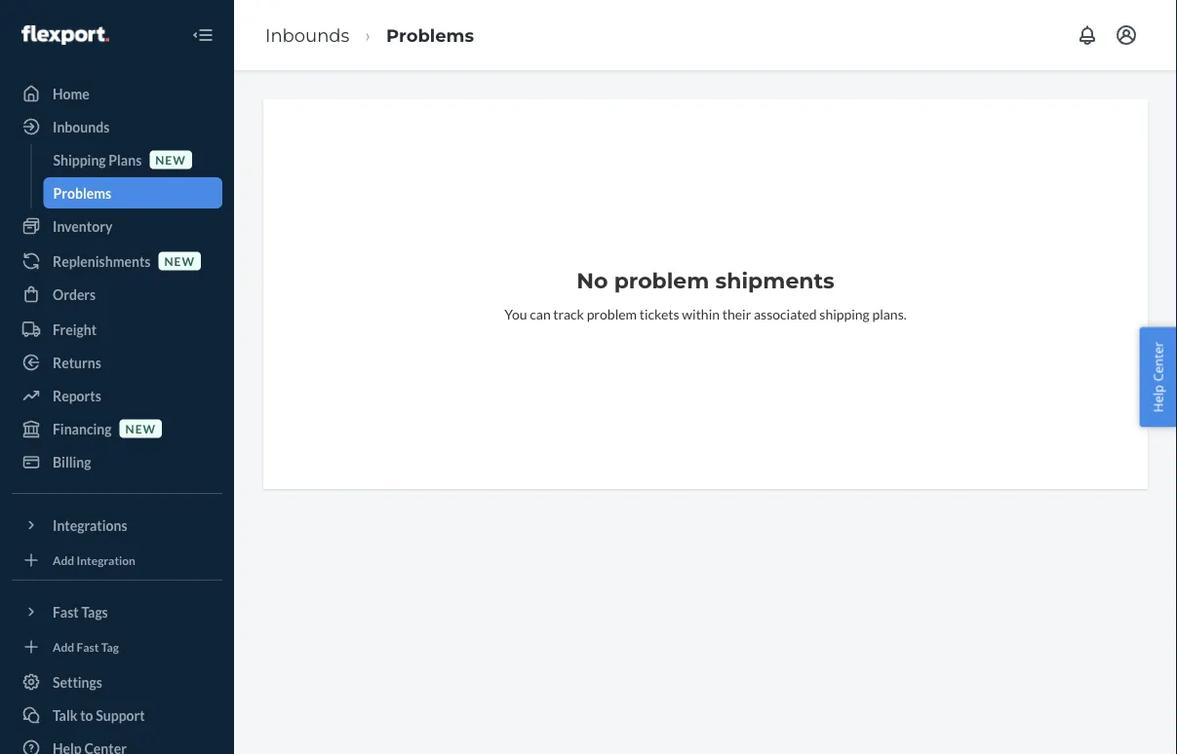 Task type: describe. For each thing, give the bounding box(es) containing it.
help center button
[[1139, 327, 1177, 427]]

1 vertical spatial inbounds link
[[12, 111, 222, 142]]

fast inside dropdown button
[[53, 604, 79, 621]]

you
[[504, 306, 527, 322]]

talk
[[53, 707, 77, 724]]

open notifications image
[[1076, 23, 1099, 47]]

1 vertical spatial problem
[[587, 306, 637, 322]]

add for add fast tag
[[53, 640, 74, 654]]

within
[[682, 306, 720, 322]]

add for add integration
[[53, 553, 74, 567]]

shipping plans
[[53, 152, 142, 168]]

shipments
[[715, 268, 834, 294]]

freight link
[[12, 314, 222, 345]]

inventory link
[[12, 211, 222, 242]]

integration
[[77, 553, 135, 567]]

shipping
[[53, 152, 106, 168]]

orders
[[53, 286, 96, 303]]

open account menu image
[[1115, 23, 1138, 47]]

talk to support
[[53, 707, 145, 724]]

settings
[[53, 674, 102, 691]]

to
[[80, 707, 93, 724]]

fast tags
[[53, 604, 108, 621]]

financing
[[53, 421, 112, 437]]

inventory
[[53, 218, 112, 235]]

inbounds link inside breadcrumbs navigation
[[265, 24, 349, 46]]

new for replenishments
[[164, 254, 195, 268]]

problems inside breadcrumbs navigation
[[386, 24, 474, 46]]

tags
[[81, 604, 108, 621]]

you can track problem tickets within their associated shipping plans.
[[504, 306, 907, 322]]

tickets
[[639, 306, 679, 322]]

support
[[96, 707, 145, 724]]

0 horizontal spatial problems
[[53, 185, 111, 201]]

reports
[[53, 388, 101, 404]]

home
[[53, 85, 90, 102]]

billing
[[53, 454, 91, 471]]

problems link inside breadcrumbs navigation
[[386, 24, 474, 46]]

plans.
[[872, 306, 907, 322]]

close navigation image
[[191, 23, 215, 47]]

breadcrumbs navigation
[[250, 7, 490, 63]]

home link
[[12, 78, 222, 109]]

add fast tag link
[[12, 636, 222, 659]]

add integration
[[53, 553, 135, 567]]



Task type: locate. For each thing, give the bounding box(es) containing it.
add up settings on the left bottom of page
[[53, 640, 74, 654]]

1 vertical spatial add
[[53, 640, 74, 654]]

1 horizontal spatial inbounds link
[[265, 24, 349, 46]]

1 vertical spatial problems
[[53, 185, 111, 201]]

0 horizontal spatial inbounds link
[[12, 111, 222, 142]]

1 horizontal spatial problems
[[386, 24, 474, 46]]

orders link
[[12, 279, 222, 310]]

talk to support button
[[12, 700, 222, 731]]

problem down the no
[[587, 306, 637, 322]]

inbounds link
[[265, 24, 349, 46], [12, 111, 222, 142]]

0 horizontal spatial problems link
[[43, 177, 222, 209]]

fast left tags at the bottom of page
[[53, 604, 79, 621]]

0 vertical spatial inbounds link
[[265, 24, 349, 46]]

new right plans
[[155, 153, 186, 167]]

reports link
[[12, 380, 222, 412]]

associated
[[754, 306, 817, 322]]

can
[[530, 306, 551, 322]]

2 vertical spatial new
[[125, 422, 156, 436]]

1 vertical spatial fast
[[77, 640, 99, 654]]

no
[[577, 268, 608, 294]]

inbounds
[[265, 24, 349, 46], [53, 118, 110, 135]]

1 vertical spatial inbounds
[[53, 118, 110, 135]]

freight
[[53, 321, 97, 338]]

help
[[1149, 385, 1167, 413]]

their
[[722, 306, 751, 322]]

new for shipping plans
[[155, 153, 186, 167]]

returns link
[[12, 347, 222, 378]]

integrations
[[53, 517, 127, 534]]

inbounds inside breadcrumbs navigation
[[265, 24, 349, 46]]

fast left "tag"
[[77, 640, 99, 654]]

new down reports link at left bottom
[[125, 422, 156, 436]]

0 vertical spatial problem
[[614, 268, 709, 294]]

0 horizontal spatial inbounds
[[53, 118, 110, 135]]

new
[[155, 153, 186, 167], [164, 254, 195, 268], [125, 422, 156, 436]]

problem
[[614, 268, 709, 294], [587, 306, 637, 322]]

center
[[1149, 342, 1167, 382]]

add fast tag
[[53, 640, 119, 654]]

0 vertical spatial problems
[[386, 24, 474, 46]]

problem up tickets
[[614, 268, 709, 294]]

problems link
[[386, 24, 474, 46], [43, 177, 222, 209]]

fast
[[53, 604, 79, 621], [77, 640, 99, 654]]

add
[[53, 553, 74, 567], [53, 640, 74, 654]]

0 vertical spatial problems link
[[386, 24, 474, 46]]

track
[[553, 306, 584, 322]]

1 horizontal spatial problems link
[[386, 24, 474, 46]]

returns
[[53, 354, 101, 371]]

0 vertical spatial fast
[[53, 604, 79, 621]]

flexport logo image
[[21, 25, 109, 45]]

integrations button
[[12, 510, 222, 541]]

plans
[[109, 152, 142, 168]]

new up orders link
[[164, 254, 195, 268]]

replenishments
[[53, 253, 151, 270]]

1 vertical spatial new
[[164, 254, 195, 268]]

1 vertical spatial problems link
[[43, 177, 222, 209]]

tag
[[101, 640, 119, 654]]

settings link
[[12, 667, 222, 698]]

shipping
[[819, 306, 870, 322]]

problems
[[386, 24, 474, 46], [53, 185, 111, 201]]

help center
[[1149, 342, 1167, 413]]

fast tags button
[[12, 597, 222, 628]]

add inside add integration link
[[53, 553, 74, 567]]

add inside add fast tag link
[[53, 640, 74, 654]]

no problem shipments
[[577, 268, 834, 294]]

0 vertical spatial add
[[53, 553, 74, 567]]

new for financing
[[125, 422, 156, 436]]

add integration link
[[12, 549, 222, 572]]

billing link
[[12, 447, 222, 478]]

0 vertical spatial inbounds
[[265, 24, 349, 46]]

1 horizontal spatial inbounds
[[265, 24, 349, 46]]

1 add from the top
[[53, 553, 74, 567]]

add left integration
[[53, 553, 74, 567]]

2 add from the top
[[53, 640, 74, 654]]

0 vertical spatial new
[[155, 153, 186, 167]]



Task type: vqa. For each thing, say whether or not it's contained in the screenshot.
second Lot from the bottom
no



